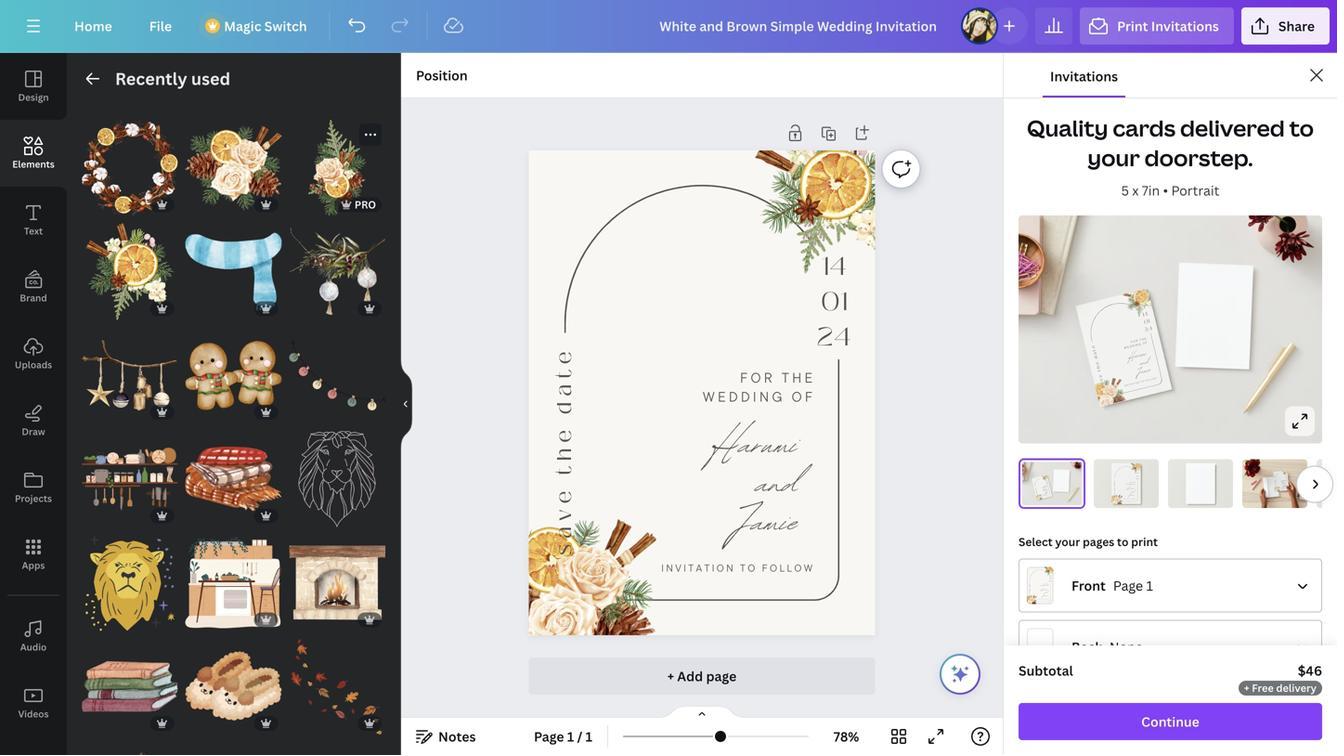 Task type: vqa. For each thing, say whether or not it's contained in the screenshot.
Charts See all
no



Task type: describe. For each thing, give the bounding box(es) containing it.
follow inside "invitation to follow"
[[1145, 377, 1157, 382]]

draw
[[22, 425, 45, 438]]

design button
[[0, 53, 67, 120]]

save inside 14 01 24 save the date
[[1114, 492, 1116, 498]]

and inside and jamie
[[1138, 355, 1151, 370]]

file
[[149, 17, 172, 35]]

blue cozy winter scarf watercolor image
[[185, 224, 282, 320]]

x
[[1133, 182, 1139, 199]]

pages
[[1083, 534, 1115, 549]]

kitchen shelves illustration image
[[82, 431, 178, 527]]

quality
[[1027, 113, 1109, 143]]

doorstep.
[[1145, 143, 1254, 173]]

0 horizontal spatial invitation to follow
[[662, 562, 815, 574]]

uploads
[[15, 359, 52, 371]]

pro
[[355, 198, 376, 211]]

print invitations
[[1118, 17, 1220, 35]]

display preview 5 of the design image
[[1317, 459, 1338, 508]]

brand button
[[0, 254, 67, 320]]

$46
[[1298, 662, 1323, 679]]

0 horizontal spatial christmas bouquet with dried orange. image
[[82, 224, 178, 320]]

+ free delivery
[[1245, 681, 1317, 695]]

page 1 / 1
[[534, 728, 593, 745]]

print
[[1132, 534, 1158, 549]]

1 horizontal spatial save the date
[[1090, 344, 1107, 389]]

to inside "invitation to follow"
[[1141, 380, 1145, 383]]

elements button
[[0, 120, 67, 187]]

0 horizontal spatial 1
[[567, 728, 574, 745]]

position button
[[409, 60, 475, 90]]

page
[[706, 667, 737, 685]]

continue button
[[1019, 703, 1323, 740]]

videos
[[18, 708, 49, 720]]

1 vertical spatial page
[[534, 728, 564, 745]]

display preview 3 of the design image
[[1169, 459, 1234, 508]]

78% button
[[817, 722, 877, 751]]

invitations inside dropdown button
[[1152, 17, 1220, 35]]

78%
[[834, 728, 859, 745]]

and inside invitation to follow harumi and jamie
[[1131, 489, 1135, 494]]

share
[[1279, 17, 1315, 35]]

front page 1
[[1072, 577, 1154, 594]]

1 vertical spatial for the wedding of
[[703, 369, 816, 405]]

free
[[1252, 681, 1274, 695]]

notes button
[[409, 722, 483, 751]]

home
[[74, 17, 112, 35]]

0 horizontal spatial your
[[1056, 534, 1081, 549]]

switch
[[265, 17, 307, 35]]

0 horizontal spatial save the date
[[549, 346, 580, 555]]

star sign leo image
[[82, 535, 178, 631]]

christmas lights hanging strings. image
[[289, 327, 385, 424]]

share button
[[1242, 7, 1330, 45]]

follow inside invitation to follow harumi and jamie
[[1132, 498, 1136, 499]]

2 vertical spatial for the wedding of
[[1127, 482, 1136, 485]]

+ for + free delivery
[[1245, 681, 1250, 695]]

elements
[[12, 158, 55, 170]]

file button
[[134, 7, 187, 45]]

subtotal
[[1019, 662, 1074, 679]]

print
[[1118, 17, 1148, 35]]

magic
[[224, 17, 261, 35]]

print invitations button
[[1080, 7, 1234, 45]]

projects
[[15, 492, 52, 505]]

used
[[191, 67, 231, 90]]

notes
[[438, 728, 476, 745]]

show pages image
[[658, 705, 747, 720]]

date inside 14 01 24 save the date
[[1114, 480, 1116, 486]]

falling leaves cozy autumn charm image
[[289, 638, 385, 735]]

position
[[416, 66, 468, 84]]

apps button
[[0, 521, 67, 588]]

text button
[[0, 187, 67, 254]]

jamie inside invitation to follow harumi and jamie
[[1130, 492, 1135, 498]]

watercolor gingerbread image
[[185, 327, 282, 424]]

delivery
[[1277, 681, 1317, 695]]

text
[[24, 225, 43, 237]]

your inside quality cards delivered to your doorstep. 5 x 7in • portrait
[[1088, 143, 1140, 173]]

•
[[1163, 182, 1169, 199]]

videos button
[[0, 670, 67, 737]]

design
[[18, 91, 49, 104]]

to inside invitation to follow harumi and jamie
[[1130, 498, 1131, 499]]

main menu bar
[[0, 0, 1338, 53]]

5
[[1122, 182, 1129, 199]]

recently used
[[115, 67, 231, 90]]



Task type: locate. For each thing, give the bounding box(es) containing it.
1 horizontal spatial christmas bouquet with dried orange. image
[[185, 120, 282, 216]]

invitation to follow harumi and jamie
[[1123, 485, 1136, 499]]

magic switch button
[[194, 7, 322, 45]]

1 horizontal spatial invitation to follow
[[1124, 377, 1157, 387]]

page
[[1114, 577, 1143, 594], [534, 728, 564, 745]]

14 01 24 save the date
[[1114, 471, 1139, 498]]

0 horizontal spatial +
[[668, 667, 674, 685]]

0 horizontal spatial invitations
[[1051, 67, 1118, 85]]

add
[[678, 667, 703, 685]]

date
[[1090, 344, 1100, 360], [549, 346, 580, 414], [1275, 480, 1277, 482], [1114, 480, 1116, 486], [1035, 487, 1037, 490]]

simple cute study close up posters image
[[82, 742, 178, 755]]

uploads button
[[0, 320, 67, 387]]

select your pages to print element
[[1019, 558, 1323, 674]]

save
[[1097, 373, 1107, 389], [1276, 485, 1277, 488], [549, 486, 580, 555], [1114, 492, 1116, 498], [1037, 493, 1039, 497]]

0 vertical spatial invitation to follow
[[1124, 377, 1157, 387]]

24 inside 14 01 24 save the date
[[1136, 477, 1139, 481]]

christmas bouquet with dried orange. image
[[185, 120, 282, 216], [289, 120, 385, 216], [82, 224, 178, 320]]

fragrant natural vine wreath decorated with dried orange fruits, cotton flowers, cinnamon, anise, and rosehip berries. christmas wreath. image
[[82, 120, 178, 216]]

the inside save the date
[[1094, 360, 1103, 372]]

1 inside "select your pages to print" element
[[1147, 577, 1154, 594]]

group
[[82, 109, 178, 216], [185, 109, 282, 216], [82, 212, 178, 320], [185, 212, 282, 320], [289, 212, 385, 320], [82, 316, 178, 424], [185, 316, 282, 424], [289, 316, 385, 424], [289, 420, 385, 527], [82, 431, 178, 527], [185, 431, 282, 527], [82, 524, 178, 631], [185, 524, 282, 631], [289, 524, 385, 631], [82, 627, 178, 735], [185, 627, 282, 735], [289, 638, 385, 735], [82, 731, 178, 755], [256, 731, 278, 753], [359, 731, 382, 753]]

audio
[[20, 641, 47, 653]]

14
[[822, 247, 848, 286], [1142, 310, 1149, 319], [1137, 471, 1139, 475], [1286, 475, 1287, 476], [1046, 479, 1048, 481]]

front
[[1072, 577, 1106, 594]]

01
[[821, 282, 848, 321], [1144, 317, 1151, 326], [1137, 474, 1139, 478], [1286, 476, 1287, 478], [1047, 481, 1048, 483]]

recently
[[115, 67, 187, 90]]

1 vertical spatial your
[[1056, 534, 1081, 549]]

select your pages to print
[[1019, 534, 1158, 549]]

invitations up quality
[[1051, 67, 1118, 85]]

1 vertical spatial invitation to follow
[[662, 562, 815, 574]]

of
[[1143, 341, 1149, 345], [792, 388, 816, 405], [1285, 480, 1286, 481], [1134, 483, 1136, 485], [1046, 486, 1048, 487]]

audio button
[[0, 603, 67, 670]]

1 horizontal spatial your
[[1088, 143, 1140, 173]]

2 horizontal spatial 1
[[1147, 577, 1154, 594]]

delivered
[[1181, 113, 1285, 143]]

0 vertical spatial for the wedding of
[[1124, 337, 1149, 350]]

2 horizontal spatial christmas bouquet with dried orange. image
[[289, 120, 385, 216]]

invitations right print
[[1152, 17, 1220, 35]]

canva assistant image
[[949, 663, 972, 686]]

+ add page
[[668, 667, 737, 685]]

watercolor  christmas decorated twig illustration image
[[289, 224, 385, 320]]

the inside 14 01 24 save the date
[[1114, 486, 1116, 491]]

+
[[668, 667, 674, 685], [1245, 681, 1250, 695]]

Design title text field
[[645, 7, 954, 45]]

home link
[[59, 7, 127, 45]]

back none
[[1072, 638, 1143, 656]]

and
[[1138, 355, 1151, 370], [756, 451, 799, 516], [1284, 483, 1286, 486], [1131, 489, 1135, 494], [1045, 489, 1048, 493]]

select
[[1019, 534, 1053, 549]]

/
[[577, 728, 583, 745]]

14 inside 14 01 24 save the date
[[1137, 471, 1139, 475]]

14 01 24 save the date for the wedding of invitation to follow harumi and jamie left display preview 5 of the design image
[[1275, 475, 1288, 489]]

page left / on the bottom
[[534, 728, 564, 745]]

watercolor books image
[[82, 638, 178, 735]]

+ left add
[[668, 667, 674, 685]]

warm indoor slippers image
[[185, 638, 282, 735]]

14 01 24
[[817, 247, 852, 356], [1142, 310, 1154, 334]]

your left pages
[[1056, 534, 1081, 549]]

0 vertical spatial invitations
[[1152, 17, 1220, 35]]

harumi
[[1127, 346, 1149, 364], [713, 412, 799, 477], [1282, 482, 1286, 484], [1128, 485, 1135, 491], [1043, 487, 1048, 491]]

invitation
[[1124, 381, 1141, 387], [1280, 488, 1284, 489], [1042, 495, 1046, 496], [1123, 498, 1130, 499], [662, 562, 736, 574]]

invitations inside button
[[1051, 67, 1118, 85]]

none
[[1110, 638, 1143, 656]]

hide image
[[400, 359, 412, 449]]

homely kitchen interior with bar stools, modern table and food ingredients on it. hygge design of dining room. cozy and comfortable minimalist cooking area. vector illustration in flat style image
[[185, 535, 282, 631]]

pro group
[[289, 120, 385, 216]]

for the wedding of
[[1124, 337, 1149, 350], [703, 369, 816, 405], [1127, 482, 1136, 485]]

magic switch
[[224, 17, 307, 35]]

1 left / on the bottom
[[567, 728, 574, 745]]

and jamie
[[1136, 355, 1153, 379]]

1 right / on the bottom
[[586, 728, 593, 745]]

invitations button
[[1043, 53, 1126, 98]]

back
[[1072, 638, 1102, 656]]

0 vertical spatial your
[[1088, 143, 1140, 173]]

projects button
[[0, 454, 67, 521]]

your up 5
[[1088, 143, 1140, 173]]

+ inside button
[[668, 667, 674, 685]]

quality cards delivered to your doorstep. 5 x 7in • portrait
[[1027, 113, 1314, 199]]

7in
[[1142, 182, 1160, 199]]

jamie
[[1136, 363, 1153, 379], [1283, 485, 1286, 488], [736, 490, 799, 555], [1045, 491, 1049, 495], [1130, 492, 1135, 498]]

apps
[[22, 559, 45, 572]]

invitation to follow
[[1124, 377, 1157, 387], [662, 562, 815, 574]]

draw button
[[0, 387, 67, 454]]

1 vertical spatial invitations
[[1051, 67, 1118, 85]]

invitations
[[1152, 17, 1220, 35], [1051, 67, 1118, 85]]

01 inside 14 01 24 save the date
[[1137, 474, 1139, 478]]

1 horizontal spatial +
[[1245, 681, 1250, 695]]

watercolor cozy blankets image
[[185, 431, 282, 527]]

14 01 24 save the date for the wedding of invitation to follow harumi and jamie
[[1275, 475, 1288, 489], [1035, 479, 1049, 497]]

1 down print
[[1147, 577, 1154, 594]]

invitation inside invitation to follow harumi and jamie
[[1123, 498, 1130, 499]]

wedding
[[1124, 342, 1142, 350], [703, 388, 786, 405], [1282, 481, 1285, 482], [1127, 483, 1134, 485], [1042, 486, 1046, 488]]

0 horizontal spatial 14 01 24 save the date for the wedding of invitation to follow harumi and jamie
[[1035, 479, 1049, 497]]

1 horizontal spatial 14 01 24 save the date for the wedding of invitation to follow harumi and jamie
[[1275, 475, 1288, 489]]

+ add page button
[[529, 658, 875, 695]]

cards
[[1113, 113, 1176, 143]]

for
[[1131, 339, 1139, 344], [740, 369, 776, 386], [1283, 480, 1285, 481], [1130, 482, 1133, 483], [1044, 486, 1046, 487]]

1 horizontal spatial 1
[[586, 728, 593, 745]]

follow
[[1145, 377, 1157, 382], [1285, 488, 1287, 488], [1047, 494, 1049, 495], [1132, 498, 1136, 499], [762, 562, 815, 574]]

+ for + add page
[[668, 667, 674, 685]]

1 horizontal spatial 14 01 24
[[1142, 310, 1154, 334]]

1 horizontal spatial invitations
[[1152, 17, 1220, 35]]

14 01 24 save the date for the wedding of invitation to follow harumi and jamie up select
[[1035, 479, 1049, 497]]

save the date
[[1090, 344, 1107, 389], [549, 346, 580, 555]]

continue
[[1142, 713, 1200, 731]]

0 horizontal spatial page
[[534, 728, 564, 745]]

christmas ornaments image
[[82, 327, 178, 424]]

to
[[1290, 113, 1314, 143], [1141, 380, 1145, 383], [1284, 488, 1285, 488], [1046, 495, 1047, 495], [1130, 498, 1131, 499], [1117, 534, 1129, 549], [740, 562, 758, 574]]

the
[[1140, 337, 1148, 342], [1094, 360, 1103, 372], [782, 369, 816, 386], [549, 425, 580, 475], [1285, 480, 1286, 481], [1133, 482, 1136, 483], [1275, 483, 1277, 485], [1046, 485, 1047, 486], [1114, 486, 1116, 491], [1036, 490, 1038, 493]]

brand
[[20, 292, 47, 304]]

24
[[817, 317, 852, 356], [1144, 324, 1154, 334], [1136, 477, 1139, 481], [1286, 478, 1288, 479], [1047, 483, 1049, 485]]

portrait
[[1172, 182, 1220, 199]]

0 vertical spatial page
[[1114, 577, 1143, 594]]

harumi inside invitation to follow harumi and jamie
[[1128, 485, 1135, 491]]

0 horizontal spatial 14 01 24
[[817, 247, 852, 356]]

1 horizontal spatial page
[[1114, 577, 1143, 594]]

+ left free
[[1245, 681, 1250, 695]]

to inside quality cards delivered to your doorstep. 5 x 7in • portrait
[[1290, 113, 1314, 143]]

page right the front
[[1114, 577, 1143, 594]]

side panel tab list
[[0, 53, 67, 755]]

watercolor fireplace illustration image
[[289, 535, 385, 631]]



